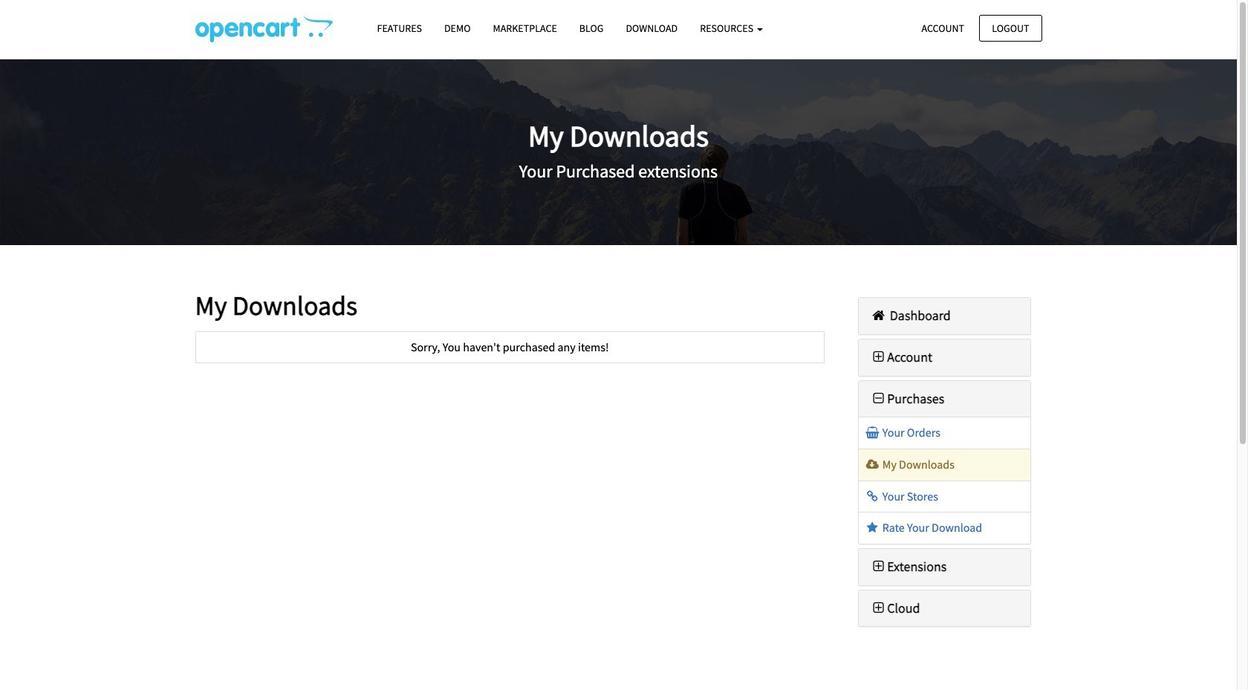 Task type: vqa. For each thing, say whether or not it's contained in the screenshot.
top Module
no



Task type: locate. For each thing, give the bounding box(es) containing it.
1 vertical spatial plus square o image
[[870, 560, 888, 574]]

plus square o image
[[870, 351, 888, 364], [870, 560, 888, 574], [870, 602, 888, 615]]

2 plus square o image from the top
[[870, 560, 888, 574]]

home image
[[870, 309, 888, 323]]

link image
[[865, 490, 880, 502]]

0 vertical spatial plus square o image
[[870, 351, 888, 364]]

2 vertical spatial plus square o image
[[870, 602, 888, 615]]

3 plus square o image from the top
[[870, 602, 888, 615]]

shopping basket image
[[865, 427, 880, 439]]



Task type: describe. For each thing, give the bounding box(es) containing it.
star image
[[865, 522, 880, 534]]

cloud download image
[[865, 459, 880, 470]]

1 plus square o image from the top
[[870, 351, 888, 364]]

minus square o image
[[870, 392, 888, 406]]

opencart - downloads image
[[195, 16, 333, 42]]



